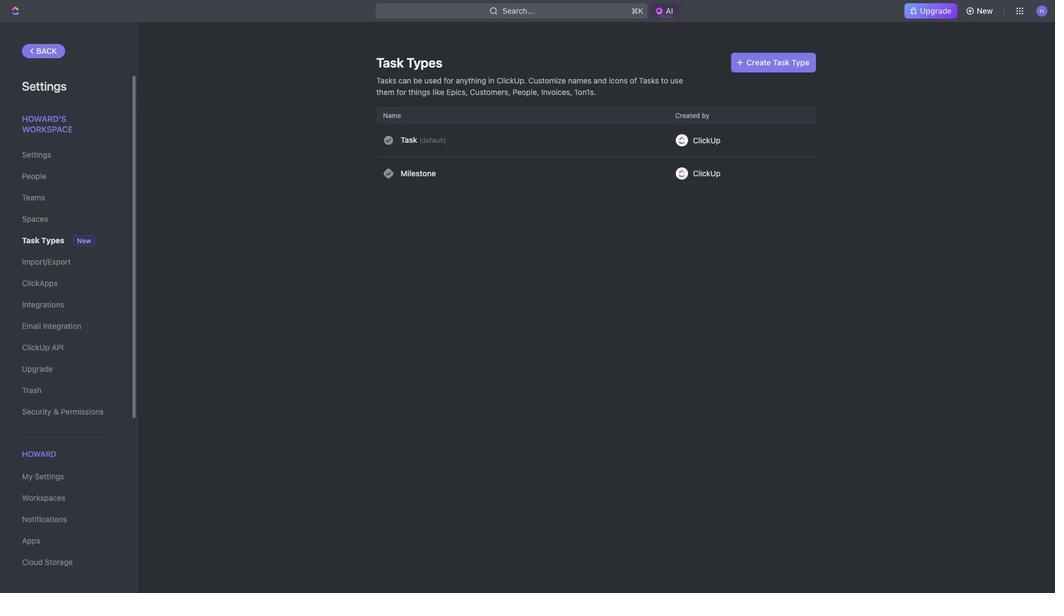 Task type: locate. For each thing, give the bounding box(es) containing it.
permissions
[[61, 408, 104, 417]]

back
[[36, 46, 57, 56]]

1 horizontal spatial types
[[407, 55, 443, 70]]

email
[[22, 322, 41, 331]]

notifications
[[22, 515, 67, 524]]

import/export link
[[22, 253, 109, 272]]

upgrade down clickup api
[[22, 365, 53, 374]]

0 horizontal spatial upgrade link
[[22, 360, 109, 379]]

0 vertical spatial clickup
[[693, 136, 721, 145]]

workspaces link
[[22, 489, 109, 508]]

types
[[407, 55, 443, 70], [41, 236, 64, 245]]

security & permissions
[[22, 408, 104, 417]]

customize
[[529, 76, 566, 85]]

0 vertical spatial upgrade
[[920, 6, 952, 15]]

settings right my
[[35, 472, 64, 482]]

task left "type"
[[773, 58, 790, 67]]

1 tasks from the left
[[376, 76, 396, 85]]

tasks
[[376, 76, 396, 85], [639, 76, 659, 85]]

upgrade
[[920, 6, 952, 15], [22, 365, 53, 374]]

upgrade link left new button
[[905, 3, 957, 19]]

of
[[630, 76, 637, 85]]

1on1s.
[[574, 87, 596, 96]]

anything
[[456, 76, 486, 85]]

clickup.
[[497, 76, 526, 85]]

1 vertical spatial types
[[41, 236, 64, 245]]

for up epics,
[[444, 76, 454, 85]]

milestone
[[401, 169, 436, 178]]

name
[[383, 112, 401, 119]]

people,
[[513, 87, 539, 96]]

clickup for milestone
[[693, 169, 721, 178]]

tasks up them
[[376, 76, 396, 85]]

new button
[[962, 2, 1000, 20]]

0 vertical spatial types
[[407, 55, 443, 70]]

for
[[444, 76, 454, 85], [397, 87, 406, 96]]

cloud storage link
[[22, 554, 109, 572]]

0 vertical spatial new
[[977, 6, 993, 15]]

0 horizontal spatial task types
[[22, 236, 64, 245]]

types up be
[[407, 55, 443, 70]]

storage
[[45, 558, 73, 567]]

howard's workspace
[[22, 114, 73, 134]]

0 horizontal spatial new
[[77, 237, 91, 245]]

and
[[594, 76, 607, 85]]

teams
[[22, 193, 45, 202]]

clickapps
[[22, 279, 58, 288]]

settings up people
[[22, 150, 51, 159]]

settings element
[[0, 22, 137, 594]]

1 horizontal spatial task types
[[376, 55, 443, 70]]

0 horizontal spatial types
[[41, 236, 64, 245]]

tasks can be used for anything in clickup. customize names and icons of tasks to use them for things like epics, customers, people, invoices, 1on1s.
[[376, 76, 683, 96]]

1 horizontal spatial upgrade
[[920, 6, 952, 15]]

upgrade left new button
[[920, 6, 952, 15]]

created by
[[675, 112, 710, 119]]

0 horizontal spatial upgrade
[[22, 365, 53, 374]]

new
[[977, 6, 993, 15], [77, 237, 91, 245]]

clickup inside settings element
[[22, 343, 50, 352]]

1 vertical spatial upgrade
[[22, 365, 53, 374]]

2 vertical spatial clickup
[[22, 343, 50, 352]]

tasks left the to
[[639, 76, 659, 85]]

people
[[22, 172, 46, 181]]

can
[[399, 76, 411, 85]]

security & permissions link
[[22, 403, 109, 422]]

upgrade inside settings element
[[22, 365, 53, 374]]

1 horizontal spatial tasks
[[639, 76, 659, 85]]

⌘k
[[631, 6, 643, 15]]

0 vertical spatial for
[[444, 76, 454, 85]]

created
[[675, 112, 700, 119]]

used
[[424, 76, 442, 85]]

task left (default)
[[401, 136, 417, 145]]

1 vertical spatial clickup
[[693, 169, 721, 178]]

types up the import/export
[[41, 236, 64, 245]]

ai
[[666, 6, 673, 15]]

1 horizontal spatial for
[[444, 76, 454, 85]]

spaces link
[[22, 210, 109, 229]]

&
[[53, 408, 59, 417]]

to
[[661, 76, 668, 85]]

workspace
[[22, 124, 73, 134]]

task down spaces
[[22, 236, 40, 245]]

(default)
[[419, 137, 446, 144]]

0 vertical spatial upgrade link
[[905, 3, 957, 19]]

0 horizontal spatial for
[[397, 87, 406, 96]]

them
[[376, 87, 395, 96]]

create task type button
[[731, 53, 816, 73]]

task types
[[376, 55, 443, 70], [22, 236, 64, 245]]

icons
[[609, 76, 628, 85]]

email integration
[[22, 322, 81, 331]]

workspaces
[[22, 494, 65, 503]]

1 horizontal spatial new
[[977, 6, 993, 15]]

task types up can
[[376, 55, 443, 70]]

settings link
[[22, 146, 109, 164]]

task types up the import/export
[[22, 236, 64, 245]]

upgrade link down clickup api link
[[22, 360, 109, 379]]

task inside button
[[773, 58, 790, 67]]

0 horizontal spatial tasks
[[376, 76, 396, 85]]

task
[[376, 55, 404, 70], [773, 58, 790, 67], [401, 136, 417, 145], [22, 236, 40, 245]]

1 vertical spatial new
[[77, 237, 91, 245]]

integrations link
[[22, 296, 109, 314]]

for down can
[[397, 87, 406, 96]]

1 vertical spatial task types
[[22, 236, 64, 245]]

settings
[[22, 79, 67, 93], [22, 150, 51, 159], [35, 472, 64, 482]]

epics,
[[447, 87, 468, 96]]

upgrade link
[[905, 3, 957, 19], [22, 360, 109, 379]]

settings up howard's
[[22, 79, 67, 93]]

clickup
[[693, 136, 721, 145], [693, 169, 721, 178], [22, 343, 50, 352]]

clickup api link
[[22, 339, 109, 357]]



Task type: vqa. For each thing, say whether or not it's contained in the screenshot.
Log out button
no



Task type: describe. For each thing, give the bounding box(es) containing it.
my
[[22, 472, 33, 482]]

create
[[747, 58, 771, 67]]

h
[[1040, 8, 1044, 14]]

1 vertical spatial settings
[[22, 150, 51, 159]]

things
[[409, 87, 430, 96]]

customers,
[[470, 87, 511, 96]]

types inside settings element
[[41, 236, 64, 245]]

like
[[433, 87, 444, 96]]

trash link
[[22, 381, 109, 400]]

teams link
[[22, 189, 109, 207]]

create task type
[[747, 58, 810, 67]]

howard
[[22, 450, 56, 459]]

new inside settings element
[[77, 237, 91, 245]]

integration
[[43, 322, 81, 331]]

people link
[[22, 167, 109, 186]]

security
[[22, 408, 51, 417]]

spaces
[[22, 215, 48, 224]]

api
[[52, 343, 64, 352]]

task up can
[[376, 55, 404, 70]]

cloud storage
[[22, 558, 73, 567]]

cloud
[[22, 558, 43, 567]]

notifications link
[[22, 511, 109, 529]]

integrations
[[22, 300, 64, 309]]

task types inside settings element
[[22, 236, 64, 245]]

type
[[792, 58, 810, 67]]

trash
[[22, 386, 42, 395]]

apps link
[[22, 532, 109, 551]]

clickapps link
[[22, 274, 109, 293]]

by
[[702, 112, 710, 119]]

invoices,
[[541, 87, 572, 96]]

howard's
[[22, 114, 66, 123]]

0 vertical spatial task types
[[376, 55, 443, 70]]

1 horizontal spatial upgrade link
[[905, 3, 957, 19]]

clickup api
[[22, 343, 64, 352]]

search...
[[502, 6, 534, 15]]

use
[[670, 76, 683, 85]]

ai button
[[650, 3, 680, 19]]

1 vertical spatial upgrade link
[[22, 360, 109, 379]]

import/export
[[22, 257, 71, 267]]

2 tasks from the left
[[639, 76, 659, 85]]

task inside settings element
[[22, 236, 40, 245]]

in
[[488, 76, 495, 85]]

clickup for task
[[693, 136, 721, 145]]

names
[[568, 76, 592, 85]]

back link
[[22, 44, 65, 58]]

0 vertical spatial settings
[[22, 79, 67, 93]]

be
[[413, 76, 422, 85]]

h button
[[1033, 2, 1051, 20]]

my settings
[[22, 472, 64, 482]]

new inside button
[[977, 6, 993, 15]]

email integration link
[[22, 317, 109, 336]]

2 vertical spatial settings
[[35, 472, 64, 482]]

task (default)
[[401, 136, 446, 145]]

1 vertical spatial for
[[397, 87, 406, 96]]

apps
[[22, 537, 40, 546]]

my settings link
[[22, 468, 109, 487]]



